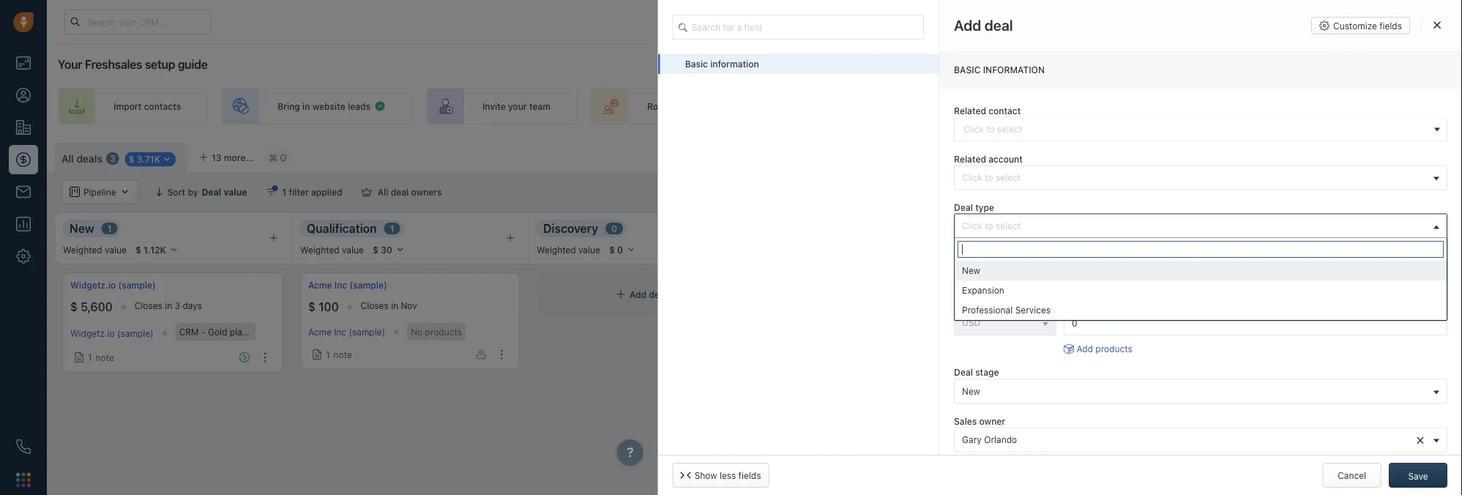 Task type: vqa. For each thing, say whether or not it's contained in the screenshot.
the topmost them
no



Task type: locate. For each thing, give the bounding box(es) containing it.
1 vertical spatial related
[[954, 153, 986, 164]]

1 horizontal spatial your
[[711, 101, 729, 111]]

leads right website on the top
[[348, 101, 371, 111]]

0 vertical spatial all
[[62, 152, 74, 165]]

0 vertical spatial acme
[[308, 280, 332, 290]]

1 closes from the left
[[135, 301, 162, 311]]

acme inc (sample) link down 100
[[308, 327, 385, 337]]

0 vertical spatial acme inc (sample)
[[308, 280, 387, 290]]

click down deal type
[[962, 220, 983, 230]]

2 horizontal spatial $
[[997, 300, 1005, 314]]

1 vertical spatial widgetz.io (sample) link
[[70, 328, 154, 338]]

note down 5,600
[[96, 352, 114, 363]]

professional services
[[962, 305, 1051, 315]]

sequence
[[905, 101, 946, 111]]

all inside all deal owners button
[[378, 187, 389, 197]]

1 acme inc (sample) from the top
[[308, 280, 387, 290]]

0 vertical spatial deal
[[954, 202, 973, 212]]

techcave (sample) link down services
[[997, 328, 1075, 338]]

deals
[[77, 152, 102, 165]]

closes
[[135, 301, 162, 311], [361, 301, 389, 311]]

add products
[[1077, 343, 1133, 354]]

to down type
[[985, 220, 994, 230]]

container_wx8msf4aqz5i3rn1 image left filter
[[266, 187, 276, 197]]

acme inc (sample) link up 100
[[308, 279, 387, 292]]

select for type
[[996, 220, 1021, 230]]

1 vertical spatial all
[[378, 187, 389, 197]]

1 horizontal spatial gold
[[1130, 327, 1149, 337]]

deal for add
[[649, 289, 667, 299]]

acme inc (sample) down 100
[[308, 327, 385, 337]]

to inside dropdown button
[[985, 220, 994, 230]]

save button
[[1389, 463, 1448, 488]]

to
[[700, 101, 708, 111], [985, 172, 994, 182], [985, 220, 994, 230]]

1 horizontal spatial fields
[[1380, 21, 1402, 31]]

products for add products
[[1096, 343, 1133, 354]]

to right the route
[[700, 101, 708, 111]]

select inside dropdown button
[[996, 220, 1021, 230]]

basic down add
[[954, 64, 981, 75]]

information
[[711, 59, 759, 69], [983, 64, 1045, 75]]

container_wx8msf4aqz5i3rn1 image down the $ 5,600
[[74, 352, 84, 363]]

1 plan from the left
[[230, 327, 247, 337]]

monthly for 3,200
[[1172, 327, 1205, 337]]

related for related account
[[954, 153, 986, 164]]

select up *
[[996, 220, 1021, 230]]

2 techcave (sample) from the top
[[997, 328, 1075, 338]]

2 your from the left
[[711, 101, 729, 111]]

0 vertical spatial deal
[[391, 187, 409, 197]]

0 vertical spatial click
[[962, 172, 983, 182]]

widgetz.io (sample)
[[70, 280, 156, 290], [70, 328, 154, 338]]

2 - from the left
[[1123, 327, 1127, 337]]

all for deals
[[62, 152, 74, 165]]

1 vertical spatial 3
[[175, 301, 180, 311]]

1 note for $ 100
[[326, 349, 352, 360]]

crm down the days
[[179, 327, 199, 337]]

your right invite
[[508, 101, 527, 111]]

monthly
[[250, 327, 283, 337], [1172, 327, 1205, 337]]

container_wx8msf4aqz5i3rn1 image inside all deal owners button
[[362, 187, 372, 197]]

1 vertical spatial new
[[962, 266, 981, 276]]

2 vertical spatial deal
[[954, 367, 973, 377]]

1 widgetz.io (sample) link from the top
[[70, 279, 156, 292]]

0 horizontal spatial crm - gold plan monthly (sample)
[[179, 327, 322, 337]]

0 vertical spatial add
[[630, 289, 647, 299]]

1 - from the left
[[201, 327, 206, 337]]

1 vertical spatial acme
[[308, 327, 332, 337]]

2 team from the left
[[732, 101, 753, 111]]

related left contact
[[954, 105, 986, 115]]

$ for $ 3,200
[[997, 300, 1005, 314]]

1 vertical spatial products
[[1096, 343, 1133, 354]]

widgetz.io (sample) link down 5,600
[[70, 328, 154, 338]]

1 your from the left
[[508, 101, 527, 111]]

1 vertical spatial techcave (sample) link
[[997, 328, 1075, 338]]

to down related account
[[985, 172, 994, 182]]

1 vertical spatial acme inc (sample)
[[308, 327, 385, 337]]

0 vertical spatial related
[[954, 105, 986, 115]]

Start typing... text field
[[954, 262, 1448, 287]]

1 down the $ 5,600
[[88, 352, 92, 363]]

list box containing new
[[955, 261, 1447, 320]]

your freshsales setup guide
[[58, 57, 208, 71]]

information up "route leads to your team"
[[711, 59, 759, 69]]

0 horizontal spatial 3
[[110, 153, 116, 164]]

widgetz.io (sample) link up 5,600
[[70, 279, 156, 292]]

0 vertical spatial container_wx8msf4aqz5i3rn1 image
[[1252, 187, 1263, 197]]

container_wx8msf4aqz5i3rn1 image right the applied at the top left
[[362, 187, 372, 197]]

0 vertical spatial click to select
[[962, 172, 1021, 182]]

0 horizontal spatial plan
[[230, 327, 247, 337]]

1 horizontal spatial closes
[[361, 301, 389, 311]]

3
[[110, 153, 116, 164], [175, 301, 180, 311]]

2 monthly from the left
[[1172, 327, 1205, 337]]

0 vertical spatial techcave (sample) link
[[997, 279, 1077, 292]]

0 horizontal spatial add
[[630, 289, 647, 299]]

(sample) up closes in 3 days at the left of page
[[118, 280, 156, 290]]

click to select down type
[[962, 220, 1021, 230]]

widgetz.io up the $ 5,600
[[70, 280, 116, 290]]

related
[[954, 105, 986, 115], [954, 153, 986, 164]]

$ left 5,600
[[70, 300, 78, 314]]

1 horizontal spatial add
[[1077, 343, 1093, 354]]

related left account
[[954, 153, 986, 164]]

1 filter applied button
[[257, 179, 352, 204]]

click to select inside button
[[962, 172, 1021, 182]]

2 related from the top
[[954, 153, 986, 164]]

3 right deals on the top left
[[110, 153, 116, 164]]

3,200
[[1008, 300, 1040, 314]]

deal
[[954, 202, 973, 212], [954, 250, 973, 260], [954, 367, 973, 377]]

dialog containing add deal
[[658, 0, 1462, 495]]

0 horizontal spatial monthly
[[250, 327, 283, 337]]

1 vertical spatial acme inc (sample) link
[[308, 327, 385, 337]]

orlando
[[984, 434, 1017, 444]]

deal inside button
[[391, 187, 409, 197]]

closes left the days
[[135, 301, 162, 311]]

1 related from the top
[[954, 105, 986, 115]]

0 horizontal spatial your
[[508, 101, 527, 111]]

1 deal from the top
[[954, 202, 973, 212]]

contact
[[989, 105, 1021, 115]]

1 monthly from the left
[[250, 327, 283, 337]]

1 vertical spatial techcave (sample)
[[997, 328, 1075, 338]]

1 vertical spatial deal
[[649, 289, 667, 299]]

1 techcave (sample) link from the top
[[997, 279, 1077, 292]]

1 click to select from the top
[[962, 172, 1021, 182]]

1 vertical spatial widgetz.io (sample)
[[70, 328, 154, 338]]

all left deals on the top left
[[62, 152, 74, 165]]

deal for deal stage
[[954, 367, 973, 377]]

(sample)
[[118, 280, 156, 290], [350, 280, 387, 290], [1040, 280, 1077, 290], [349, 327, 385, 337], [286, 327, 322, 337], [1207, 327, 1244, 337], [117, 328, 154, 338], [1039, 328, 1075, 338]]

0 vertical spatial products
[[425, 327, 462, 337]]

Search field
[[1383, 179, 1457, 204]]

1 vertical spatial select
[[996, 220, 1021, 230]]

freshsales
[[85, 57, 142, 71]]

click to select down related account
[[962, 172, 1021, 182]]

0 horizontal spatial $
[[70, 300, 78, 314]]

fields right the less
[[739, 470, 761, 480]]

acme inc (sample) up 100
[[308, 280, 387, 290]]

1 horizontal spatial products
[[1096, 343, 1133, 354]]

1 left filter
[[282, 187, 287, 197]]

fields
[[1380, 21, 1402, 31], [739, 470, 761, 480]]

techcave (sample) up services
[[997, 280, 1077, 290]]

closes in nov
[[361, 301, 417, 311]]

0 vertical spatial techcave (sample)
[[997, 280, 1077, 290]]

deal left type
[[954, 202, 973, 212]]

×
[[1416, 430, 1425, 447]]

0 vertical spatial select
[[996, 172, 1021, 182]]

1 acme inc (sample) link from the top
[[308, 279, 387, 292]]

1 vertical spatial click to select
[[962, 220, 1021, 230]]

team right invite
[[529, 101, 551, 111]]

1 vertical spatial to
[[985, 172, 994, 182]]

0 vertical spatial techcave
[[997, 280, 1037, 290]]

basic information up "route leads to your team"
[[685, 59, 759, 69]]

0 horizontal spatial -
[[201, 327, 206, 337]]

filter
[[289, 187, 309, 197]]

1 vertical spatial deal
[[954, 250, 973, 260]]

phone element
[[9, 432, 38, 461]]

container_wx8msf4aqz5i3rn1 image left quotas
[[1252, 187, 1263, 197]]

to for deal type
[[985, 220, 994, 230]]

container_wx8msf4aqz5i3rn1 image left "add deal"
[[616, 289, 626, 300]]

new button
[[954, 378, 1448, 403]]

1 vertical spatial inc
[[334, 327, 346, 337]]

select inside button
[[996, 172, 1021, 182]]

1 vertical spatial add
[[1077, 343, 1093, 354]]

3 left the days
[[175, 301, 180, 311]]

send email image
[[1317, 16, 1328, 28]]

1 leads from the left
[[348, 101, 371, 111]]

0 horizontal spatial gold
[[208, 327, 227, 337]]

professional
[[962, 305, 1013, 315]]

1 horizontal spatial -
[[1123, 327, 1127, 337]]

and
[[1299, 187, 1315, 197]]

0 horizontal spatial crm
[[179, 327, 199, 337]]

1 widgetz.io (sample) from the top
[[70, 280, 156, 290]]

0 vertical spatial widgetz.io (sample)
[[70, 280, 156, 290]]

0 vertical spatial fields
[[1380, 21, 1402, 31]]

0 horizontal spatial deal
[[391, 187, 409, 197]]

$
[[70, 300, 78, 314], [308, 300, 316, 314], [997, 300, 1005, 314]]

0 vertical spatial to
[[700, 101, 708, 111]]

in
[[303, 101, 310, 111], [165, 301, 172, 311], [391, 301, 398, 311]]

route leads to your team
[[647, 101, 753, 111]]

$ 5,600
[[70, 300, 113, 314]]

in for new
[[165, 301, 172, 311]]

100
[[319, 300, 339, 314]]

all left owners
[[378, 187, 389, 197]]

1 vertical spatial fields
[[739, 470, 761, 480]]

container_wx8msf4aqz5i3rn1 image inside 1 filter applied button
[[266, 187, 276, 197]]

show
[[695, 470, 717, 480]]

(sample) down services
[[1039, 328, 1075, 338]]

leads right the route
[[674, 101, 697, 111]]

2 $ from the left
[[308, 300, 316, 314]]

leads
[[348, 101, 371, 111], [674, 101, 697, 111]]

0 horizontal spatial in
[[165, 301, 172, 311]]

your right the route
[[711, 101, 729, 111]]

basic
[[685, 59, 708, 69], [954, 64, 981, 75]]

1 horizontal spatial plan
[[1152, 327, 1169, 337]]

$ left 100
[[308, 300, 316, 314]]

widgetz.io (sample) up 5,600
[[70, 280, 156, 290]]

1 horizontal spatial crm
[[1101, 327, 1121, 337]]

new inside button
[[962, 385, 981, 396]]

1 vertical spatial widgetz.io
[[70, 328, 115, 338]]

click for related
[[962, 172, 983, 182]]

1 click from the top
[[962, 172, 983, 182]]

$ for $ 5,600
[[70, 300, 78, 314]]

click to select inside dropdown button
[[962, 220, 1021, 230]]

information up contact
[[983, 64, 1045, 75]]

list box
[[955, 261, 1447, 320]]

techcave down professional services
[[997, 328, 1036, 338]]

quotas and forecasting
[[1266, 187, 1367, 197]]

widgetz.io down the $ 5,600
[[70, 328, 115, 338]]

2 plan from the left
[[1152, 327, 1169, 337]]

3 inside the all deals 3
[[110, 153, 116, 164]]

search image
[[679, 21, 693, 33]]

crm - gold plan monthly (sample) down the days
[[179, 327, 322, 337]]

deal left name
[[954, 250, 973, 260]]

add products link
[[1064, 342, 1133, 355]]

in left the days
[[165, 301, 172, 311]]

1 crm - gold plan monthly (sample) from the left
[[179, 327, 322, 337]]

bring in website leads link
[[222, 88, 412, 124]]

1 note for $ 5,600
[[88, 352, 114, 363]]

fields right what's new image
[[1380, 21, 1402, 31]]

0 horizontal spatial 1 note
[[88, 352, 114, 363]]

closes left nov
[[361, 301, 389, 311]]

add
[[954, 16, 981, 34]]

3 $ from the left
[[997, 300, 1005, 314]]

2 click to select from the top
[[962, 220, 1021, 230]]

1 $ from the left
[[70, 300, 78, 314]]

basic down search icon
[[685, 59, 708, 69]]

inc up 100
[[335, 280, 347, 290]]

no
[[411, 327, 423, 337]]

Search your CRM... text field
[[64, 10, 211, 34]]

inc down 100
[[334, 327, 346, 337]]

gary
[[962, 434, 982, 444]]

select down account
[[996, 172, 1021, 182]]

techcave up $ 3,200
[[997, 280, 1037, 290]]

(sample) down '$ 100'
[[286, 327, 322, 337]]

new down deal stage
[[962, 385, 981, 396]]

0 vertical spatial widgetz.io
[[70, 280, 116, 290]]

dialog
[[658, 0, 1462, 495]]

click inside dropdown button
[[962, 220, 983, 230]]

0 vertical spatial acme inc (sample) link
[[308, 279, 387, 292]]

1 horizontal spatial monthly
[[1172, 327, 1205, 337]]

2 acme inc (sample) link from the top
[[308, 327, 385, 337]]

2 gold from the left
[[1130, 327, 1149, 337]]

note down 100
[[334, 349, 352, 360]]

basic information up contact
[[954, 64, 1045, 75]]

techcave (sample) down services
[[997, 328, 1075, 338]]

0 vertical spatial inc
[[335, 280, 347, 290]]

new down all deals link
[[70, 221, 94, 235]]

1 note down 100
[[326, 349, 352, 360]]

None search field
[[673, 15, 924, 40], [958, 241, 1444, 258], [673, 15, 924, 40], [958, 241, 1444, 258]]

acme inc (sample) link
[[308, 279, 387, 292], [308, 327, 385, 337]]

owners
[[411, 187, 442, 197]]

1 horizontal spatial leads
[[674, 101, 697, 111]]

1 horizontal spatial all
[[378, 187, 389, 197]]

0 horizontal spatial basic information
[[685, 59, 759, 69]]

container_wx8msf4aqz5i3rn1 image
[[374, 100, 386, 112], [266, 187, 276, 197], [362, 187, 372, 197], [616, 289, 626, 300], [312, 349, 322, 360]]

0 vertical spatial 3
[[110, 153, 116, 164]]

deal for deal name *
[[954, 250, 973, 260]]

2 vertical spatial new
[[962, 385, 981, 396]]

acme up '$ 100'
[[308, 280, 332, 290]]

widgetz.io
[[70, 280, 116, 290], [70, 328, 115, 338]]

click down related account
[[962, 172, 983, 182]]

crm up add products on the right bottom of page
[[1101, 327, 1121, 337]]

new down deal name *
[[962, 266, 981, 276]]

deal stage
[[954, 367, 999, 377]]

0 vertical spatial widgetz.io (sample) link
[[70, 279, 156, 292]]

1 horizontal spatial $
[[308, 300, 316, 314]]

1 techcave (sample) from the top
[[997, 280, 1077, 290]]

usd
[[962, 317, 981, 327]]

1 crm from the left
[[179, 327, 199, 337]]

1 acme from the top
[[308, 280, 332, 290]]

1 filter applied
[[282, 187, 343, 197]]

1 gold from the left
[[208, 327, 227, 337]]

bring
[[278, 101, 300, 111]]

1 vertical spatial click
[[962, 220, 983, 230]]

related for related contact
[[954, 105, 986, 115]]

phone image
[[16, 439, 31, 454]]

0 horizontal spatial all
[[62, 152, 74, 165]]

in right bring
[[303, 101, 310, 111]]

container_wx8msf4aqz5i3rn1 image inside "quotas and forecasting" link
[[1252, 187, 1263, 197]]

3 deal from the top
[[954, 367, 973, 377]]

container_wx8msf4aqz5i3rn1 image
[[1252, 187, 1263, 197], [74, 352, 84, 363]]

1 vertical spatial container_wx8msf4aqz5i3rn1 image
[[74, 352, 84, 363]]

deal left stage
[[954, 367, 973, 377]]

1 select from the top
[[996, 172, 1021, 182]]

all deal owners button
[[352, 179, 451, 204]]

acme
[[308, 280, 332, 290], [308, 327, 332, 337]]

qualification
[[307, 221, 377, 235]]

techcave (sample) link up services
[[997, 279, 1077, 292]]

0 horizontal spatial team
[[529, 101, 551, 111]]

0 horizontal spatial leads
[[348, 101, 371, 111]]

1 horizontal spatial note
[[334, 349, 352, 360]]

forecasting
[[1317, 187, 1367, 197]]

0 horizontal spatial closes
[[135, 301, 162, 311]]

team down basic information link
[[732, 101, 753, 111]]

- up add products on the right bottom of page
[[1123, 327, 1127, 337]]

acme down '$ 100'
[[308, 327, 332, 337]]

0 horizontal spatial fields
[[739, 470, 761, 480]]

select
[[996, 172, 1021, 182], [996, 220, 1021, 230]]

container_wx8msf4aqz5i3rn1 image right website on the top
[[374, 100, 386, 112]]

to inside button
[[985, 172, 994, 182]]

1 horizontal spatial team
[[732, 101, 753, 111]]

$ left 3,200
[[997, 300, 1005, 314]]

your
[[508, 101, 527, 111], [711, 101, 729, 111]]

in left nov
[[391, 301, 398, 311]]

2 vertical spatial to
[[985, 220, 994, 230]]

click inside button
[[962, 172, 983, 182]]

1 horizontal spatial 3
[[175, 301, 180, 311]]

1 horizontal spatial deal
[[649, 289, 667, 299]]

Click to select search field
[[954, 116, 1448, 141]]

widgetz.io (sample) down 5,600
[[70, 328, 154, 338]]

2 horizontal spatial in
[[391, 301, 398, 311]]

2 closes from the left
[[361, 301, 389, 311]]

1 horizontal spatial crm - gold plan monthly (sample)
[[1101, 327, 1244, 337]]

1 horizontal spatial container_wx8msf4aqz5i3rn1 image
[[1252, 187, 1263, 197]]

1 note
[[326, 349, 352, 360], [88, 352, 114, 363]]

-
[[201, 327, 206, 337], [1123, 327, 1127, 337]]

create
[[850, 101, 878, 111]]

closes in 3 days
[[135, 301, 202, 311]]

owner
[[980, 415, 1006, 426]]

2 select from the top
[[996, 220, 1021, 230]]

0 horizontal spatial products
[[425, 327, 462, 337]]

1 vertical spatial techcave
[[997, 328, 1036, 338]]

0 horizontal spatial note
[[96, 352, 114, 363]]

crm - gold plan monthly (sample) down professional services option
[[1101, 327, 1244, 337]]

- down the days
[[201, 327, 206, 337]]

2 crm from the left
[[1101, 327, 1121, 337]]

- for $ 3,200
[[1123, 327, 1127, 337]]

0 horizontal spatial information
[[711, 59, 759, 69]]

1 note down 5,600
[[88, 352, 114, 363]]

0 horizontal spatial container_wx8msf4aqz5i3rn1 image
[[74, 352, 84, 363]]

2 click from the top
[[962, 220, 983, 230]]

nov
[[401, 301, 417, 311]]

2 crm - gold plan monthly (sample) from the left
[[1101, 327, 1244, 337]]

techcave (sample)
[[997, 280, 1077, 290], [997, 328, 1075, 338]]

2 deal from the top
[[954, 250, 973, 260]]

inc
[[335, 280, 347, 290], [334, 327, 346, 337]]

show less fields
[[695, 470, 761, 480]]

related contact
[[954, 105, 1021, 115]]

website
[[312, 101, 345, 111]]

13
[[212, 152, 222, 163]]



Task type: describe. For each thing, give the bounding box(es) containing it.
o
[[280, 152, 287, 163]]

⌘
[[269, 152, 277, 163]]

add deal
[[630, 289, 667, 299]]

import contacts link
[[58, 88, 207, 124]]

in for qualification
[[391, 301, 398, 311]]

5,600
[[81, 300, 113, 314]]

create sales sequence link
[[794, 88, 972, 124]]

professional services option
[[955, 300, 1447, 320]]

close image
[[1434, 21, 1441, 29]]

expansion
[[962, 285, 1005, 296]]

type
[[976, 202, 994, 212]]

new option
[[955, 261, 1447, 281]]

click to select for type
[[962, 220, 1021, 230]]

*
[[1003, 250, 1008, 260]]

gary orlando
[[962, 434, 1017, 444]]

(sample) down closes in nov
[[349, 327, 385, 337]]

what's new image
[[1356, 18, 1367, 28]]

1 widgetz.io from the top
[[70, 280, 116, 290]]

account
[[989, 153, 1023, 164]]

select for account
[[996, 172, 1021, 182]]

route
[[647, 101, 672, 111]]

deal for all
[[391, 187, 409, 197]]

2 techcave from the top
[[997, 328, 1036, 338]]

1 horizontal spatial basic information
[[954, 64, 1045, 75]]

plan for 3,200
[[1152, 327, 1169, 337]]

fields inside show less fields button
[[739, 470, 761, 480]]

click to select button
[[954, 213, 1448, 238]]

quotas
[[1266, 187, 1297, 197]]

to for related account
[[985, 172, 994, 182]]

note for $ 5,600
[[96, 352, 114, 363]]

⌘ o
[[269, 152, 287, 163]]

1 horizontal spatial basic
[[954, 64, 981, 75]]

name
[[976, 250, 999, 260]]

note for $ 100
[[334, 349, 352, 360]]

$ for $ 100
[[308, 300, 316, 314]]

(sample) down professional services option
[[1207, 327, 1244, 337]]

setup
[[145, 57, 175, 71]]

0
[[612, 223, 617, 234]]

products for no products
[[425, 327, 462, 337]]

click to select for account
[[962, 172, 1021, 182]]

more...
[[224, 152, 254, 163]]

crm for $ 5,600
[[179, 327, 199, 337]]

container_wx8msf4aqz5i3rn1 image down '$ 100'
[[312, 349, 322, 360]]

all deal owners
[[378, 187, 442, 197]]

2 widgetz.io (sample) from the top
[[70, 328, 154, 338]]

1 down all deal owners button
[[390, 223, 394, 234]]

13 more...
[[212, 152, 254, 163]]

sales
[[954, 415, 977, 426]]

quotas and forecasting link
[[1252, 179, 1382, 204]]

closes for $ 100
[[361, 301, 389, 311]]

sales
[[880, 101, 902, 111]]

13 more... button
[[191, 147, 262, 168]]

deal name *
[[954, 250, 1008, 260]]

invite your team
[[483, 101, 551, 111]]

closes for $ 5,600
[[135, 301, 162, 311]]

2 widgetz.io from the top
[[70, 328, 115, 338]]

currency
[[954, 299, 993, 309]]

3 for deals
[[110, 153, 116, 164]]

all for deal
[[378, 187, 389, 197]]

crm - gold plan monthly (sample) for $ 3,200
[[1101, 327, 1244, 337]]

services
[[1016, 305, 1051, 315]]

cancel button
[[1323, 463, 1382, 488]]

2 acme inc (sample) from the top
[[308, 327, 385, 337]]

no products
[[411, 327, 462, 337]]

sales owner
[[954, 415, 1006, 426]]

add for add products
[[1077, 343, 1093, 354]]

container_wx8msf4aqz5i3rn1 image inside "bring in website leads" link
[[374, 100, 386, 112]]

$ 3,200
[[997, 300, 1040, 314]]

click for deal
[[962, 220, 983, 230]]

- for $ 5,600
[[201, 327, 206, 337]]

crm for $ 3,200
[[1101, 327, 1121, 337]]

add deal
[[954, 16, 1013, 34]]

freshworks switcher image
[[16, 473, 31, 487]]

applied
[[311, 187, 343, 197]]

0 horizontal spatial basic
[[685, 59, 708, 69]]

1 down the all deals 3
[[107, 223, 112, 234]]

save
[[1409, 471, 1428, 481]]

deal for deal type
[[954, 202, 973, 212]]

monthly for 5,600
[[250, 327, 283, 337]]

1 down 100
[[326, 349, 330, 360]]

create sales sequence
[[850, 101, 946, 111]]

days
[[183, 301, 202, 311]]

fields inside the customize fields button
[[1380, 21, 1402, 31]]

invite
[[483, 101, 506, 111]]

deal
[[985, 16, 1013, 34]]

contacts
[[144, 101, 181, 111]]

1 inc from the top
[[335, 280, 347, 290]]

guide
[[178, 57, 208, 71]]

container_wx8msf4aqz5i3rn1 image for quotas and forecasting
[[1252, 187, 1263, 197]]

0 vertical spatial new
[[70, 221, 94, 235]]

click to select button
[[954, 165, 1448, 190]]

crm - gold plan monthly (sample) for $ 5,600
[[179, 327, 322, 337]]

2 inc from the top
[[334, 327, 346, 337]]

customize
[[1334, 21, 1377, 31]]

all deals 3
[[62, 152, 116, 165]]

negotiation
[[996, 221, 1060, 235]]

route leads to your team link
[[592, 88, 779, 124]]

plan for 5,600
[[230, 327, 247, 337]]

1 team from the left
[[529, 101, 551, 111]]

customize fields button
[[1312, 17, 1410, 34]]

(sample) down closes in 3 days at the left of page
[[117, 328, 154, 338]]

add for add deal
[[630, 289, 647, 299]]

related account
[[954, 153, 1023, 164]]

bring in website leads
[[278, 101, 371, 111]]

show less fields button
[[673, 463, 769, 488]]

1 inside button
[[282, 187, 287, 197]]

1 horizontal spatial in
[[303, 101, 310, 111]]

import contacts
[[114, 101, 181, 111]]

expansion option
[[955, 281, 1447, 300]]

new inside option
[[962, 266, 981, 276]]

(sample) up closes in nov
[[350, 280, 387, 290]]

deal type
[[954, 202, 994, 212]]

2 leads from the left
[[674, 101, 697, 111]]

usd button
[[954, 310, 1057, 335]]

2 acme from the top
[[308, 327, 332, 337]]

basic information link
[[658, 54, 939, 74]]

container_wx8msf4aqz5i3rn1 image for 1
[[74, 352, 84, 363]]

less
[[720, 470, 736, 480]]

gold for $ 5,600
[[208, 327, 227, 337]]

Search for a field text field
[[673, 15, 924, 40]]

3 for in
[[175, 301, 180, 311]]

customize fields
[[1334, 21, 1402, 31]]

gold for $ 3,200
[[1130, 327, 1149, 337]]

Enter value number field
[[1064, 310, 1448, 335]]

1 techcave from the top
[[997, 280, 1037, 290]]

all deals link
[[62, 151, 102, 166]]

your
[[58, 57, 82, 71]]

$ 100
[[308, 300, 339, 314]]

invite your team link
[[427, 88, 577, 124]]

2 techcave (sample) link from the top
[[997, 328, 1075, 338]]

1 horizontal spatial information
[[983, 64, 1045, 75]]

import
[[114, 101, 142, 111]]

stage
[[976, 367, 999, 377]]

2 widgetz.io (sample) link from the top
[[70, 328, 154, 338]]

(sample) up services
[[1040, 280, 1077, 290]]



